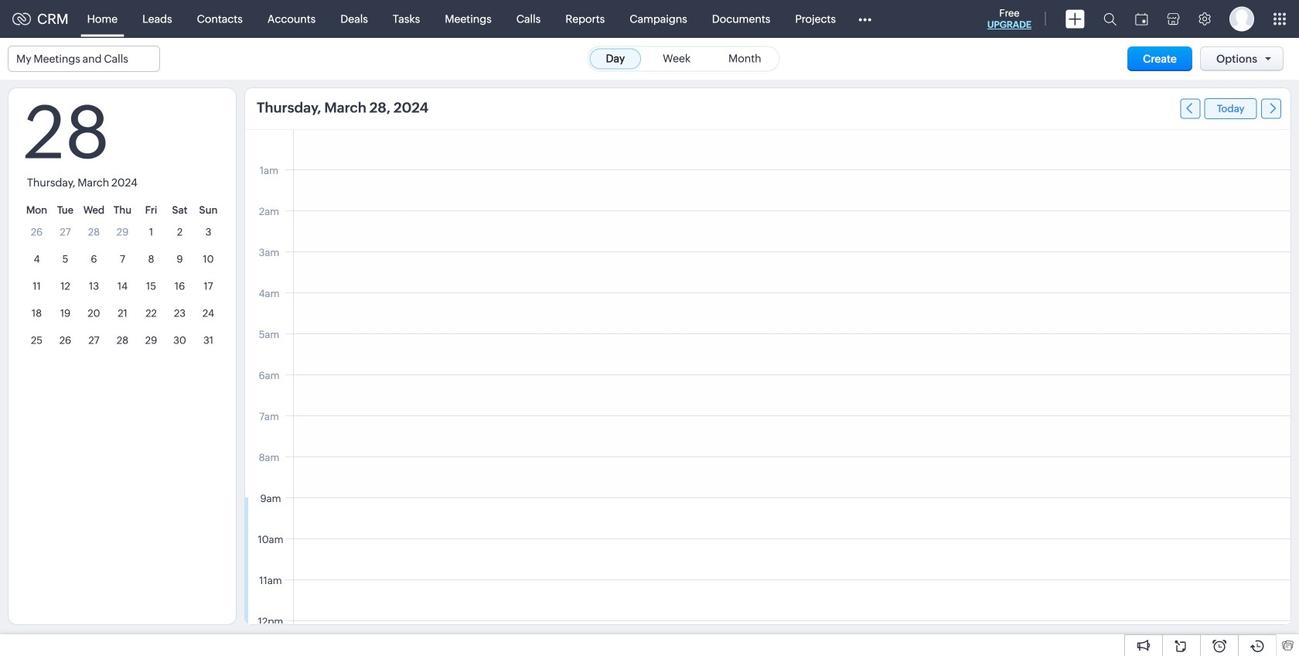 Task type: describe. For each thing, give the bounding box(es) containing it.
calendar image
[[1136, 13, 1149, 25]]

logo image
[[12, 13, 31, 25]]

create menu image
[[1066, 10, 1086, 28]]

profile image
[[1230, 7, 1255, 31]]



Task type: vqa. For each thing, say whether or not it's contained in the screenshot.
Vendor Image Vendor
no



Task type: locate. For each thing, give the bounding box(es) containing it.
search element
[[1095, 0, 1127, 38]]

profile element
[[1221, 0, 1264, 38]]

search image
[[1104, 12, 1117, 26]]

create menu element
[[1057, 0, 1095, 38]]

Other Modules field
[[849, 7, 882, 31]]



